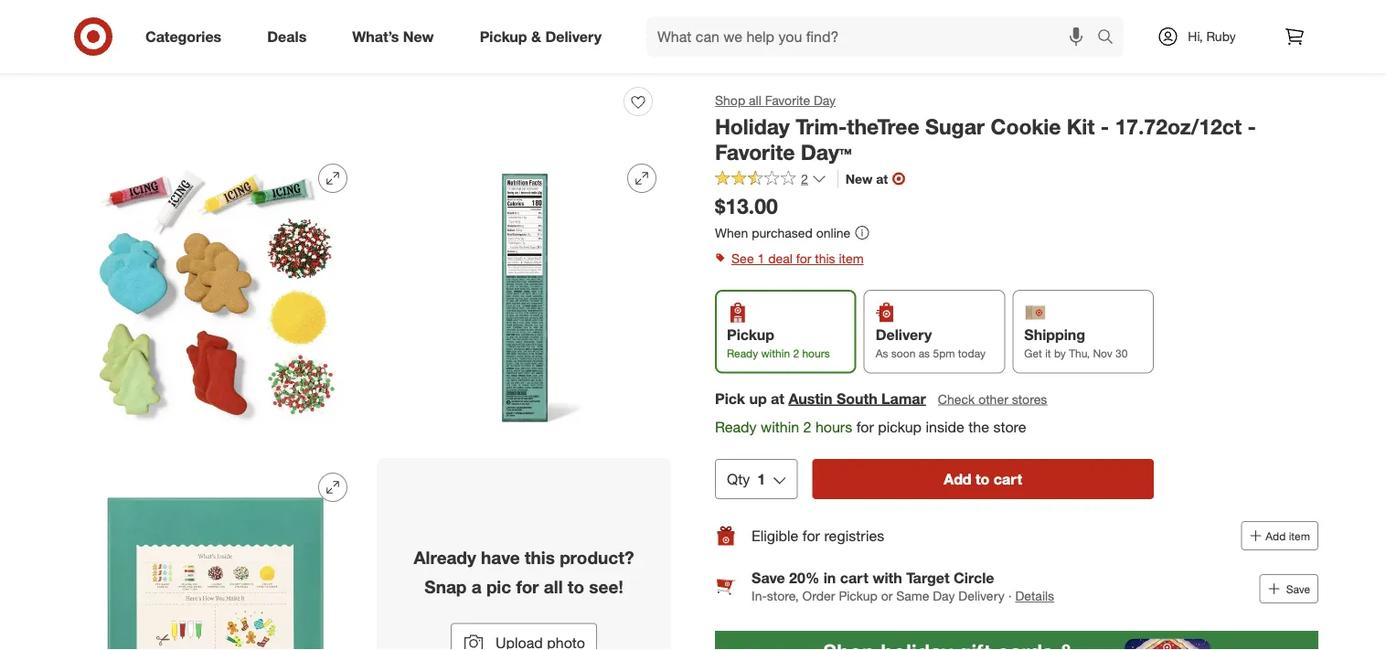 Task type: vqa. For each thing, say whether or not it's contained in the screenshot.
"Guest"
no



Task type: describe. For each thing, give the bounding box(es) containing it.
check other stores
[[938, 391, 1048, 407]]

online
[[817, 224, 851, 240]]

1 horizontal spatial at
[[877, 171, 888, 187]]

holiday trim-thetree sugar cookie kit - 17.72oz/12ct - favorite day&#8482;, 4 of 5 image
[[68, 458, 362, 650]]

What can we help you find? suggestions appear below search field
[[647, 16, 1102, 57]]

sugar
[[926, 113, 985, 139]]

inside
[[926, 418, 965, 436]]

save button
[[1260, 575, 1319, 604]]

already have this product? snap a pic for all to see!
[[414, 547, 634, 597]]

ready within 2 hours for pickup inside the store
[[715, 418, 1027, 436]]

purchased
[[752, 224, 813, 240]]

it
[[1046, 347, 1052, 361]]

0 vertical spatial favorite
[[765, 92, 811, 108]]

in-
[[752, 588, 767, 604]]

advertisement region
[[715, 631, 1319, 650]]

have
[[481, 547, 520, 568]]

pickup for ready
[[727, 326, 775, 344]]

qty
[[727, 470, 750, 488]]

as
[[876, 347, 889, 361]]

details
[[1016, 588, 1055, 604]]

add for add item
[[1266, 529, 1286, 543]]

other
[[979, 391, 1009, 407]]

day inside shop all favorite day holiday trim-thetree sugar cookie kit - 17.72oz/12ct - favorite day™
[[814, 92, 836, 108]]

details button
[[1016, 587, 1055, 606]]

store,
[[767, 588, 799, 604]]

cart inside button
[[994, 470, 1023, 488]]

stores
[[1012, 391, 1048, 407]]

thetree
[[847, 113, 920, 139]]

item inside button
[[1289, 529, 1311, 543]]

south
[[837, 390, 878, 407]]

see 1 deal for this item
[[732, 251, 864, 267]]

0 horizontal spatial item
[[839, 251, 864, 267]]

delivery as soon as 5pm today
[[876, 326, 986, 361]]

holiday
[[715, 113, 790, 139]]

categories
[[145, 28, 222, 45]]

pic
[[487, 576, 511, 597]]

pick up at austin south lamar
[[715, 390, 926, 407]]

order
[[803, 588, 836, 604]]

today
[[958, 347, 986, 361]]

same
[[897, 588, 930, 604]]

pick
[[715, 390, 745, 407]]

soon
[[892, 347, 916, 361]]

hours inside the pickup ready within 2 hours
[[803, 347, 830, 361]]

check
[[938, 391, 975, 407]]

eligible for registries
[[752, 527, 885, 545]]

when purchased online
[[715, 224, 851, 240]]

shipping get it by thu, nov 30
[[1025, 326, 1128, 361]]

registries
[[825, 527, 885, 545]]

∙
[[1009, 588, 1012, 604]]

deal
[[769, 251, 793, 267]]

pickup for &
[[480, 28, 527, 45]]

when
[[715, 224, 749, 240]]

target
[[907, 569, 950, 587]]

or
[[882, 588, 893, 604]]

1 for see
[[758, 251, 765, 267]]

2 inside 'link'
[[801, 171, 808, 187]]

holiday trim-thetree sugar cookie kit - 17.72oz/12ct - favorite day&#8482;, 1 of 5 image
[[68, 0, 671, 134]]

trim-
[[796, 113, 847, 139]]

search button
[[1089, 16, 1133, 60]]

pickup ready within 2 hours
[[727, 326, 830, 361]]

save 20% in cart with target circle in-store, order pickup or same day delivery ∙ details
[[752, 569, 1055, 604]]

day™
[[801, 140, 852, 165]]

pickup inside save 20% in cart with target circle in-store, order pickup or same day delivery ∙ details
[[839, 588, 878, 604]]

nov
[[1093, 347, 1113, 361]]

delivery inside delivery as soon as 5pm today
[[876, 326, 932, 344]]

cookie
[[991, 113, 1061, 139]]

holiday trim-thetree sugar cookie kit - 17.72oz/12ct - favorite day&#8482;, 3 of 5 image
[[377, 149, 671, 444]]

in
[[824, 569, 836, 587]]

see 1 deal for this item link
[[715, 246, 1319, 272]]

&
[[531, 28, 541, 45]]

1 vertical spatial favorite
[[715, 140, 795, 165]]

shipping
[[1025, 326, 1086, 344]]

for inside already have this product? snap a pic for all to see!
[[516, 576, 539, 597]]

pickup
[[878, 418, 922, 436]]

what's new link
[[337, 16, 457, 57]]

add item button
[[1242, 522, 1319, 551]]

this inside already have this product? snap a pic for all to see!
[[525, 547, 555, 568]]

add item
[[1266, 529, 1311, 543]]

2 within from the top
[[761, 418, 800, 436]]

2 link
[[715, 170, 827, 191]]

search
[[1089, 29, 1133, 47]]

all inside already have this product? snap a pic for all to see!
[[544, 576, 563, 597]]

circle
[[954, 569, 995, 587]]

$13.00
[[715, 193, 778, 219]]

save for save
[[1287, 582, 1311, 596]]

pickup & delivery link
[[464, 16, 625, 57]]

5pm
[[933, 347, 955, 361]]

delivery inside 'link'
[[546, 28, 602, 45]]

1 for qty
[[758, 470, 766, 488]]



Task type: locate. For each thing, give the bounding box(es) containing it.
cart right in
[[840, 569, 869, 587]]

1 within from the top
[[762, 347, 790, 361]]

0 horizontal spatial at
[[771, 390, 785, 407]]

1 horizontal spatial pickup
[[727, 326, 775, 344]]

save up in-
[[752, 569, 785, 587]]

2 up austin
[[793, 347, 800, 361]]

2
[[801, 171, 808, 187], [793, 347, 800, 361], [804, 418, 812, 436]]

0 vertical spatial 2
[[801, 171, 808, 187]]

favorite up trim-
[[765, 92, 811, 108]]

1 vertical spatial add
[[1266, 529, 1286, 543]]

1
[[758, 251, 765, 267], [758, 470, 766, 488]]

this
[[815, 251, 836, 267], [525, 547, 555, 568]]

hours up pick up at austin south lamar
[[803, 347, 830, 361]]

by
[[1055, 347, 1066, 361]]

1 horizontal spatial this
[[815, 251, 836, 267]]

snap
[[425, 576, 467, 597]]

1 vertical spatial hours
[[816, 418, 853, 436]]

0 horizontal spatial save
[[752, 569, 785, 587]]

1 horizontal spatial item
[[1289, 529, 1311, 543]]

item down online
[[839, 251, 864, 267]]

ready up pick
[[727, 347, 759, 361]]

2 vertical spatial 2
[[804, 418, 812, 436]]

within down up
[[761, 418, 800, 436]]

holiday trim-thetree sugar cookie kit - 17.72oz/12ct - favorite day&#8482;, 2 of 5 image
[[68, 149, 362, 444]]

20%
[[790, 569, 820, 587]]

new at
[[846, 171, 888, 187]]

pickup inside the pickup ready within 2 hours
[[727, 326, 775, 344]]

pickup
[[480, 28, 527, 45], [727, 326, 775, 344], [839, 588, 878, 604]]

day inside save 20% in cart with target circle in-store, order pickup or same day delivery ∙ details
[[933, 588, 955, 604]]

cart inside save 20% in cart with target circle in-store, order pickup or same day delivery ∙ details
[[840, 569, 869, 587]]

categories link
[[130, 16, 244, 57]]

pickup & delivery
[[480, 28, 602, 45]]

kit
[[1067, 113, 1095, 139]]

as
[[919, 347, 930, 361]]

save
[[752, 569, 785, 587], [1287, 582, 1311, 596]]

1 horizontal spatial all
[[749, 92, 762, 108]]

new right what's
[[403, 28, 434, 45]]

all down product?
[[544, 576, 563, 597]]

this down online
[[815, 251, 836, 267]]

0 vertical spatial at
[[877, 171, 888, 187]]

0 horizontal spatial -
[[1101, 113, 1110, 139]]

qty 1
[[727, 470, 766, 488]]

1 horizontal spatial delivery
[[876, 326, 932, 344]]

1 horizontal spatial day
[[933, 588, 955, 604]]

-
[[1101, 113, 1110, 139], [1248, 113, 1257, 139]]

a
[[472, 576, 482, 597]]

1 vertical spatial this
[[525, 547, 555, 568]]

0 vertical spatial cart
[[994, 470, 1023, 488]]

delivery up soon
[[876, 326, 932, 344]]

save for save 20% in cart with target circle in-store, order pickup or same day delivery ∙ details
[[752, 569, 785, 587]]

all
[[749, 92, 762, 108], [544, 576, 563, 597]]

for down austin south lamar button on the bottom right of page
[[857, 418, 874, 436]]

to left see!
[[568, 576, 585, 597]]

1 vertical spatial delivery
[[876, 326, 932, 344]]

1 vertical spatial 2
[[793, 347, 800, 361]]

- right 17.72oz/12ct
[[1248, 113, 1257, 139]]

pickup up up
[[727, 326, 775, 344]]

to inside already have this product? snap a pic for all to see!
[[568, 576, 585, 597]]

within
[[762, 347, 790, 361], [761, 418, 800, 436]]

17.72oz/12ct
[[1116, 113, 1242, 139]]

up
[[750, 390, 767, 407]]

1 right qty
[[758, 470, 766, 488]]

1 vertical spatial ready
[[715, 418, 757, 436]]

hours
[[803, 347, 830, 361], [816, 418, 853, 436]]

see
[[732, 251, 754, 267]]

1 horizontal spatial save
[[1287, 582, 1311, 596]]

0 vertical spatial ready
[[727, 347, 759, 361]]

2 horizontal spatial pickup
[[839, 588, 878, 604]]

0 vertical spatial 1
[[758, 251, 765, 267]]

1 horizontal spatial -
[[1248, 113, 1257, 139]]

shop all favorite day holiday trim-thetree sugar cookie kit - 17.72oz/12ct - favorite day™
[[715, 92, 1257, 165]]

1 vertical spatial cart
[[840, 569, 869, 587]]

for
[[796, 251, 812, 267], [857, 418, 874, 436], [803, 527, 820, 545], [516, 576, 539, 597]]

thu,
[[1069, 347, 1090, 361]]

1 right see at the top
[[758, 251, 765, 267]]

0 horizontal spatial day
[[814, 92, 836, 108]]

check other stores button
[[937, 389, 1049, 409]]

at right up
[[771, 390, 785, 407]]

0 vertical spatial add
[[944, 470, 972, 488]]

with
[[873, 569, 903, 587]]

add down the inside
[[944, 470, 972, 488]]

ready
[[727, 347, 759, 361], [715, 418, 757, 436]]

1 horizontal spatial add
[[1266, 529, 1286, 543]]

lamar
[[882, 390, 926, 407]]

within inside the pickup ready within 2 hours
[[762, 347, 790, 361]]

pickup left & at the top left of the page
[[480, 28, 527, 45]]

add
[[944, 470, 972, 488], [1266, 529, 1286, 543]]

this inside 'see 1 deal for this item' link
[[815, 251, 836, 267]]

0 vertical spatial all
[[749, 92, 762, 108]]

within up up
[[762, 347, 790, 361]]

2 vertical spatial delivery
[[959, 588, 1005, 604]]

1 - from the left
[[1101, 113, 1110, 139]]

delivery
[[546, 28, 602, 45], [876, 326, 932, 344], [959, 588, 1005, 604]]

0 horizontal spatial this
[[525, 547, 555, 568]]

for right deal
[[796, 251, 812, 267]]

2 horizontal spatial delivery
[[959, 588, 1005, 604]]

save inside save 20% in cart with target circle in-store, order pickup or same day delivery ∙ details
[[752, 569, 785, 587]]

1 vertical spatial day
[[933, 588, 955, 604]]

30
[[1116, 347, 1128, 361]]

0 vertical spatial to
[[976, 470, 990, 488]]

save inside button
[[1287, 582, 1311, 596]]

day down target
[[933, 588, 955, 604]]

1 vertical spatial all
[[544, 576, 563, 597]]

0 vertical spatial new
[[403, 28, 434, 45]]

day up trim-
[[814, 92, 836, 108]]

all inside shop all favorite day holiday trim-thetree sugar cookie kit - 17.72oz/12ct - favorite day™
[[749, 92, 762, 108]]

1 horizontal spatial to
[[976, 470, 990, 488]]

1 vertical spatial 1
[[758, 470, 766, 488]]

favorite
[[765, 92, 811, 108], [715, 140, 795, 165]]

2 inside the pickup ready within 2 hours
[[793, 347, 800, 361]]

pickup left the or in the right bottom of the page
[[839, 588, 878, 604]]

deals link
[[252, 16, 330, 57]]

hours down pick up at austin south lamar
[[816, 418, 853, 436]]

austin south lamar button
[[789, 388, 926, 409]]

favorite down "holiday"
[[715, 140, 795, 165]]

delivery right & at the top left of the page
[[546, 28, 602, 45]]

1 vertical spatial at
[[771, 390, 785, 407]]

0 horizontal spatial new
[[403, 28, 434, 45]]

hi, ruby
[[1189, 28, 1236, 44]]

get
[[1025, 347, 1043, 361]]

eligible
[[752, 527, 799, 545]]

what's
[[352, 28, 399, 45]]

pickup inside 'link'
[[480, 28, 527, 45]]

0 horizontal spatial cart
[[840, 569, 869, 587]]

hi,
[[1189, 28, 1203, 44]]

for right the pic on the left bottom of the page
[[516, 576, 539, 597]]

2 down day™ on the right top of the page
[[801, 171, 808, 187]]

1 horizontal spatial new
[[846, 171, 873, 187]]

0 vertical spatial within
[[762, 347, 790, 361]]

add to cart
[[944, 470, 1023, 488]]

0 horizontal spatial pickup
[[480, 28, 527, 45]]

at down thetree
[[877, 171, 888, 187]]

add for add to cart
[[944, 470, 972, 488]]

at
[[877, 171, 888, 187], [771, 390, 785, 407]]

1 vertical spatial within
[[761, 418, 800, 436]]

delivery inside save 20% in cart with target circle in-store, order pickup or same day delivery ∙ details
[[959, 588, 1005, 604]]

1 vertical spatial new
[[846, 171, 873, 187]]

2 - from the left
[[1248, 113, 1257, 139]]

item up save button
[[1289, 529, 1311, 543]]

austin
[[789, 390, 833, 407]]

0 vertical spatial this
[[815, 251, 836, 267]]

new
[[403, 28, 434, 45], [846, 171, 873, 187]]

new down day™ on the right top of the page
[[846, 171, 873, 187]]

for right eligible
[[803, 527, 820, 545]]

0 vertical spatial hours
[[803, 347, 830, 361]]

- right kit
[[1101, 113, 1110, 139]]

0 vertical spatial delivery
[[546, 28, 602, 45]]

0 horizontal spatial all
[[544, 576, 563, 597]]

store
[[994, 418, 1027, 436]]

1 horizontal spatial cart
[[994, 470, 1023, 488]]

0 horizontal spatial to
[[568, 576, 585, 597]]

ruby
[[1207, 28, 1236, 44]]

0 horizontal spatial delivery
[[546, 28, 602, 45]]

all right shop
[[749, 92, 762, 108]]

to down the the
[[976, 470, 990, 488]]

already
[[414, 547, 476, 568]]

0 vertical spatial day
[[814, 92, 836, 108]]

1 vertical spatial item
[[1289, 529, 1311, 543]]

add up save button
[[1266, 529, 1286, 543]]

2 1 from the top
[[758, 470, 766, 488]]

0 horizontal spatial add
[[944, 470, 972, 488]]

product?
[[560, 547, 634, 568]]

1 1 from the top
[[758, 251, 765, 267]]

add to cart button
[[813, 459, 1154, 500]]

cart down store at the bottom of page
[[994, 470, 1023, 488]]

the
[[969, 418, 990, 436]]

save down add item
[[1287, 582, 1311, 596]]

this right have
[[525, 547, 555, 568]]

what's new
[[352, 28, 434, 45]]

ready down pick
[[715, 418, 757, 436]]

0 vertical spatial pickup
[[480, 28, 527, 45]]

1 vertical spatial to
[[568, 576, 585, 597]]

shop
[[715, 92, 746, 108]]

0 vertical spatial item
[[839, 251, 864, 267]]

delivery down circle
[[959, 588, 1005, 604]]

day
[[814, 92, 836, 108], [933, 588, 955, 604]]

to inside button
[[976, 470, 990, 488]]

deals
[[267, 28, 307, 45]]

2 vertical spatial pickup
[[839, 588, 878, 604]]

see!
[[589, 576, 624, 597]]

1 vertical spatial pickup
[[727, 326, 775, 344]]

ready inside the pickup ready within 2 hours
[[727, 347, 759, 361]]

2 down austin
[[804, 418, 812, 436]]



